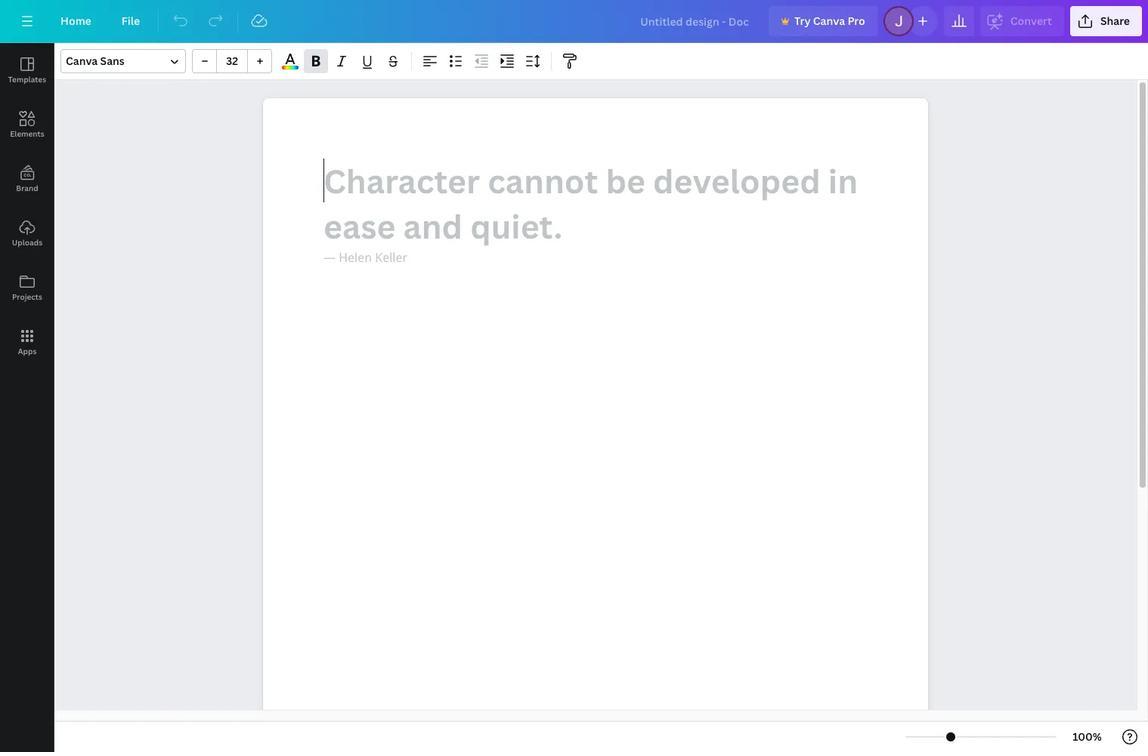 Task type: locate. For each thing, give the bounding box(es) containing it.
file
[[122, 14, 140, 28]]

apps button
[[0, 315, 54, 370]]

None text field
[[263, 98, 928, 753]]

0 vertical spatial canva
[[813, 14, 845, 28]]

canva inside dropdown button
[[66, 54, 98, 68]]

elements
[[10, 128, 44, 139]]

uploads button
[[0, 206, 54, 261]]

convert button
[[980, 6, 1064, 36]]

color range image
[[282, 66, 298, 70]]

1 vertical spatial canva
[[66, 54, 98, 68]]

templates
[[8, 74, 46, 85]]

main menu bar
[[0, 0, 1148, 43]]

100% button
[[1063, 726, 1112, 750]]

canva sans button
[[60, 49, 186, 73]]

canva left sans
[[66, 54, 98, 68]]

group
[[192, 49, 272, 73]]

try
[[794, 14, 811, 28]]

canva right try
[[813, 14, 845, 28]]

canva
[[813, 14, 845, 28], [66, 54, 98, 68]]

elements button
[[0, 98, 54, 152]]

100%
[[1073, 730, 1102, 745]]

Design title text field
[[628, 6, 763, 36]]

1 horizontal spatial canva
[[813, 14, 845, 28]]

0 horizontal spatial canva
[[66, 54, 98, 68]]



Task type: vqa. For each thing, say whether or not it's contained in the screenshot.
menu bar
no



Task type: describe. For each thing, give the bounding box(es) containing it.
try canva pro button
[[769, 6, 877, 36]]

templates button
[[0, 43, 54, 98]]

share button
[[1070, 6, 1142, 36]]

brand button
[[0, 152, 54, 206]]

pro
[[848, 14, 865, 28]]

try canva pro
[[794, 14, 865, 28]]

side panel tab list
[[0, 43, 54, 370]]

brand
[[16, 183, 38, 194]]

convert
[[1010, 14, 1052, 28]]

home link
[[48, 6, 103, 36]]

file button
[[109, 6, 152, 36]]

projects
[[12, 292, 42, 302]]

canva inside button
[[813, 14, 845, 28]]

uploads
[[12, 237, 42, 248]]

home
[[60, 14, 91, 28]]

projects button
[[0, 261, 54, 315]]

canva sans
[[66, 54, 125, 68]]

sans
[[100, 54, 125, 68]]

– – number field
[[221, 54, 243, 68]]

apps
[[18, 346, 37, 357]]

share
[[1100, 14, 1130, 28]]



